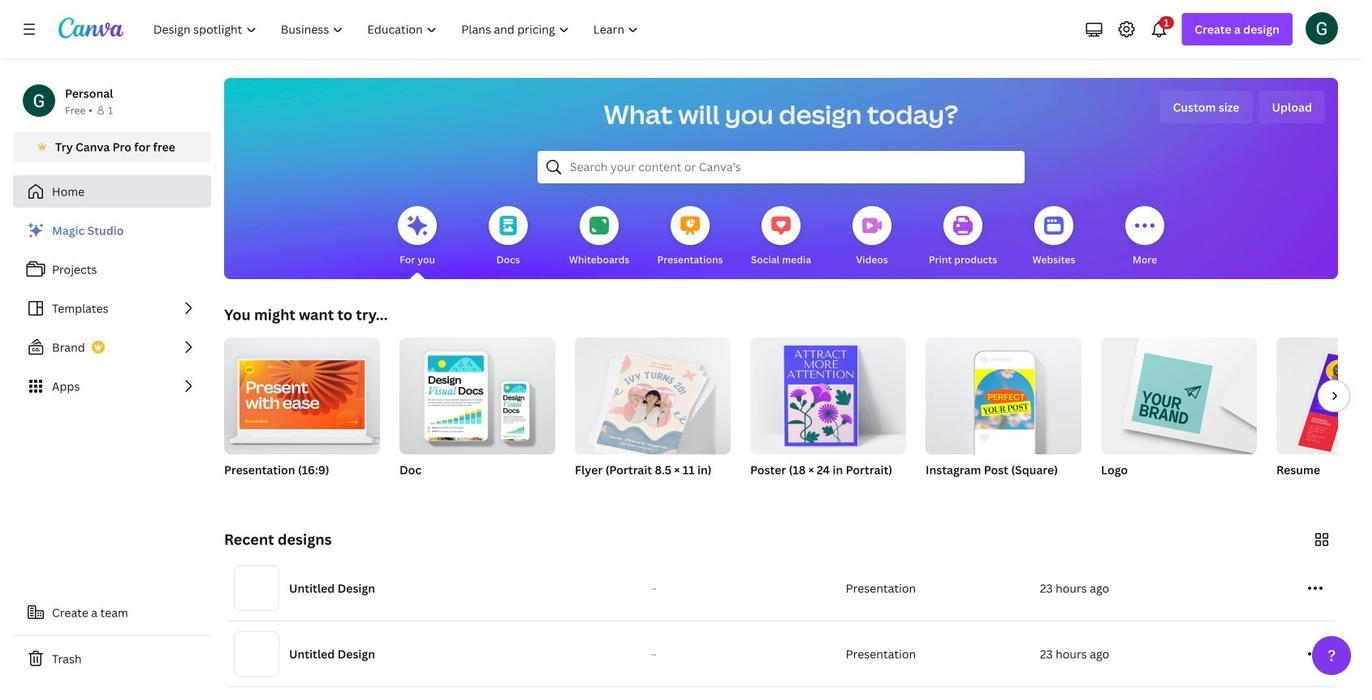 Task type: vqa. For each thing, say whether or not it's contained in the screenshot.
Search search box at the top of page
yes



Task type: describe. For each thing, give the bounding box(es) containing it.
top level navigation element
[[143, 13, 652, 45]]

greg robinson image
[[1306, 12, 1338, 44]]



Task type: locate. For each thing, give the bounding box(es) containing it.
None search field
[[538, 151, 1025, 184]]

list
[[13, 214, 211, 403]]

group
[[224, 331, 380, 499], [224, 331, 380, 455], [399, 331, 555, 499], [399, 331, 555, 455], [575, 331, 731, 499], [575, 331, 731, 460], [750, 331, 906, 499], [750, 331, 906, 455], [926, 331, 1082, 499], [926, 331, 1082, 455], [1101, 331, 1257, 499], [1101, 331, 1257, 455], [1276, 338, 1364, 499], [1276, 338, 1364, 455]]

Search search field
[[570, 152, 992, 183]]



